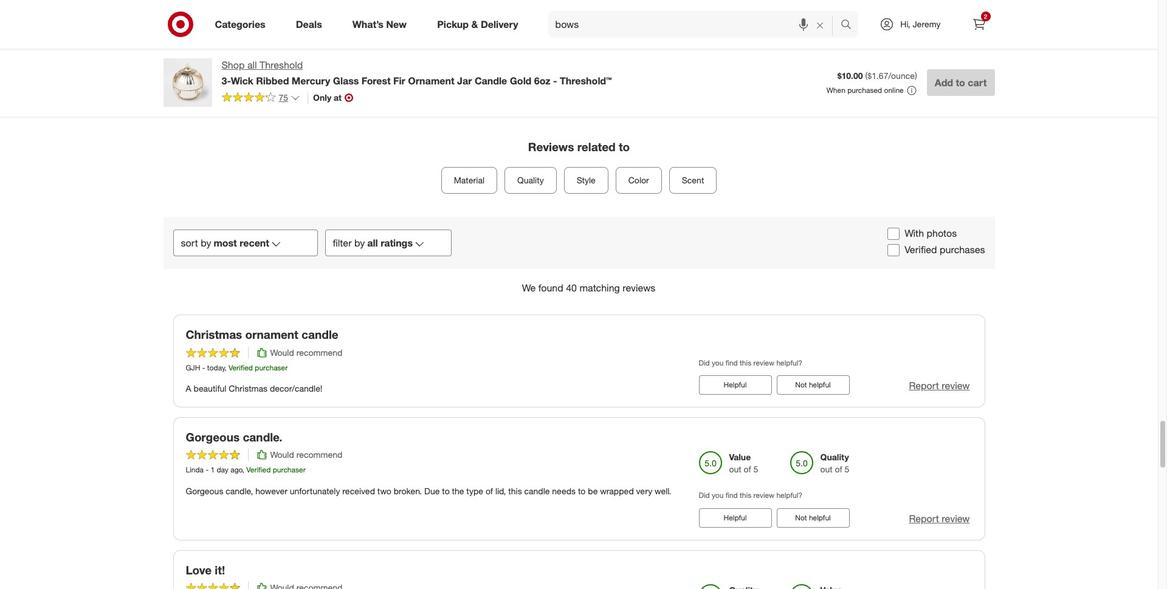 Task type: vqa. For each thing, say whether or not it's contained in the screenshot.
past
no



Task type: locate. For each thing, give the bounding box(es) containing it.
1 vertical spatial not
[[795, 513, 807, 523]]

0 vertical spatial did you find this review helpful?
[[699, 358, 802, 368]]

by right filter in the left top of the page
[[354, 237, 365, 249]]

0 vertical spatial report review
[[909, 380, 970, 392]]

2 would recommend from the top
[[270, 450, 343, 460]]

helpful
[[724, 380, 747, 389], [724, 513, 747, 523]]

0 vertical spatial helpful button
[[699, 376, 772, 395]]

gorgeous candle, however unfortunately received two broken. due to the type of lid, this candle needs to be wrapped very well.
[[186, 486, 671, 496]]

0 vertical spatial would recommend
[[270, 347, 343, 358]]

1 vertical spatial helpful
[[809, 513, 831, 523]]

2 report from the top
[[909, 513, 939, 525]]

1 vertical spatial helpful
[[724, 513, 747, 523]]

1 report from the top
[[909, 380, 939, 392]]

1 vertical spatial report review button
[[909, 512, 970, 526]]

0 vertical spatial -
[[553, 75, 557, 87]]

0 vertical spatial verified
[[905, 244, 937, 256]]

0 vertical spatial you
[[712, 358, 724, 368]]

2 report review button from the top
[[909, 512, 970, 526]]

1 report review from the top
[[909, 380, 970, 392]]

purchaser up a beautiful christmas decor/candle! at the left
[[255, 363, 288, 372]]

would down ornament
[[270, 347, 294, 358]]

2 recommend from the top
[[296, 450, 343, 460]]

0 vertical spatial report review button
[[909, 379, 970, 393]]

sort
[[181, 237, 198, 249]]

by
[[201, 237, 211, 249], [354, 237, 365, 249]]

most
[[214, 237, 237, 249]]

verified up a beautiful christmas decor/candle! at the left
[[229, 363, 253, 372]]

would down 'candle.'
[[270, 450, 294, 460]]

1 vertical spatial not helpful
[[795, 513, 831, 523]]

not for would recommend
[[795, 380, 807, 389]]

1 out from the left
[[729, 465, 742, 475]]

you for out of 5
[[712, 491, 724, 501]]

1 did you find this review helpful? from the top
[[699, 358, 802, 368]]

2 by from the left
[[354, 237, 365, 249]]

candle,
[[226, 486, 253, 496]]

verified down with
[[905, 244, 937, 256]]

1 vertical spatial helpful?
[[777, 491, 802, 501]]

filter
[[333, 237, 352, 249]]

- right gjh
[[202, 363, 205, 372]]

of inside value out of 5
[[744, 465, 751, 475]]

gjh - today , verified purchaser
[[186, 363, 288, 372]]

0 horizontal spatial all
[[247, 59, 257, 71]]

all
[[247, 59, 257, 71], [367, 237, 378, 249]]

0 vertical spatial would
[[270, 347, 294, 358]]

candle right ornament
[[302, 328, 338, 342]]

1 horizontal spatial of
[[744, 465, 751, 475]]

cart
[[968, 77, 987, 89]]

purchaser up 'however'
[[273, 466, 306, 475]]

0 horizontal spatial 5
[[754, 465, 758, 475]]

1 vertical spatial would recommend
[[270, 450, 343, 460]]

by right the sort
[[201, 237, 211, 249]]

more
[[830, 15, 850, 25]]

what's
[[352, 18, 384, 30]]

not helpful button for out of 5
[[777, 509, 850, 528]]

- right the 6oz
[[553, 75, 557, 87]]

0 vertical spatial not
[[795, 380, 807, 389]]

candle left needs on the left of the page
[[524, 486, 550, 496]]

helpful for would recommend
[[724, 380, 747, 389]]

lid,
[[495, 486, 506, 496]]

jar
[[457, 75, 472, 87]]

christmas up today in the left bottom of the page
[[186, 328, 242, 342]]

of
[[744, 465, 751, 475], [835, 465, 842, 475], [486, 486, 493, 496]]

2 gorgeous from the top
[[186, 486, 223, 496]]

1 vertical spatial did you find this review helpful?
[[699, 491, 802, 501]]

ribbed
[[256, 75, 289, 87]]

1 gorgeous from the top
[[186, 430, 240, 444]]

it!
[[215, 563, 225, 577]]

report review for would recommend
[[909, 380, 970, 392]]

0 vertical spatial ,
[[224, 363, 226, 372]]

2 helpful from the top
[[724, 513, 747, 523]]

to inside button
[[956, 77, 965, 89]]

to right add
[[956, 77, 965, 89]]

$10.00 ( $1.67 /ounce )
[[838, 71, 917, 81]]

1 vertical spatial purchaser
[[273, 466, 306, 475]]

0 vertical spatial find
[[726, 358, 738, 368]]

threshold
[[260, 59, 303, 71]]

2 did you find this review helpful? from the top
[[699, 491, 802, 501]]

5 inside quality out of 5
[[845, 465, 850, 475]]

unfortunately
[[290, 486, 340, 496]]

with photos
[[905, 228, 957, 240]]

not for out of 5
[[795, 513, 807, 523]]

1 horizontal spatial by
[[354, 237, 365, 249]]

candle
[[475, 75, 507, 87]]

With photos checkbox
[[888, 228, 900, 240]]

(
[[865, 71, 868, 81]]

decor/candle!
[[270, 383, 323, 394]]

0 vertical spatial not helpful
[[795, 380, 831, 389]]

glass
[[333, 75, 359, 87]]

of inside quality out of 5
[[835, 465, 842, 475]]

0 vertical spatial report
[[909, 380, 939, 392]]

guest review image 4 of 12, zoom in image
[[536, 0, 612, 64]]

0 vertical spatial helpful
[[724, 380, 747, 389]]

1 vertical spatial not helpful button
[[777, 509, 850, 528]]

gorgeous candle.
[[186, 430, 282, 444]]

2 you from the top
[[712, 491, 724, 501]]

2 vertical spatial -
[[206, 466, 209, 475]]

online
[[884, 86, 904, 95]]

style
[[577, 175, 596, 186]]

not
[[795, 380, 807, 389], [795, 513, 807, 523]]

would for candle.
[[270, 450, 294, 460]]

2 link
[[966, 11, 992, 38]]

2 vertical spatial verified
[[246, 466, 271, 475]]

pickup & delivery link
[[427, 11, 534, 38]]

guest review image 5 of 12, zoom in image
[[622, 0, 698, 64]]

report for would recommend
[[909, 380, 939, 392]]

1 vertical spatial helpful button
[[699, 509, 772, 528]]

0 vertical spatial candle
[[302, 328, 338, 342]]

reviews
[[623, 282, 656, 294]]

1 vertical spatial -
[[202, 363, 205, 372]]

- for gorgeous candle.
[[206, 466, 209, 475]]

0 horizontal spatial out
[[729, 465, 742, 475]]

1 you from the top
[[712, 358, 724, 368]]

2 not from the top
[[795, 513, 807, 523]]

linda
[[186, 466, 204, 475]]

this
[[740, 358, 752, 368], [508, 486, 522, 496], [740, 491, 752, 501]]

helpful? for would recommend
[[777, 358, 802, 368]]

review inside the see more review images
[[804, 27, 829, 37]]

2 helpful button from the top
[[699, 509, 772, 528]]

gorgeous up 1
[[186, 430, 240, 444]]

verified right ago
[[246, 466, 271, 475]]

report review
[[909, 380, 970, 392], [909, 513, 970, 525]]

1 helpful from the top
[[809, 380, 831, 389]]

by for filter by
[[354, 237, 365, 249]]

out down quality on the right bottom of the page
[[820, 465, 833, 475]]

of left lid,
[[486, 486, 493, 496]]

by for sort by
[[201, 237, 211, 249]]

of down value
[[744, 465, 751, 475]]

with
[[905, 228, 924, 240]]

find
[[726, 358, 738, 368], [726, 491, 738, 501]]

out inside value out of 5
[[729, 465, 742, 475]]

1 vertical spatial christmas
[[229, 383, 268, 394]]

2 horizontal spatial of
[[835, 465, 842, 475]]

1 did from the top
[[699, 358, 710, 368]]

not helpful button
[[777, 376, 850, 395], [777, 509, 850, 528]]

1 vertical spatial candle
[[524, 486, 550, 496]]

find for would recommend
[[726, 358, 738, 368]]

would recommend for ornament
[[270, 347, 343, 358]]

of down quality on the right bottom of the page
[[835, 465, 842, 475]]

, up beautiful
[[224, 363, 226, 372]]

scent button
[[669, 167, 717, 194]]

1 vertical spatial report
[[909, 513, 939, 525]]

recommend for gorgeous candle.
[[296, 450, 343, 460]]

1 would recommend from the top
[[270, 347, 343, 358]]

1 horizontal spatial out
[[820, 465, 833, 475]]

gorgeous down 1
[[186, 486, 223, 496]]

to right related in the top of the page
[[619, 140, 630, 154]]

report for out of 5
[[909, 513, 939, 525]]

quality out of 5
[[820, 453, 850, 475]]

only at
[[313, 92, 342, 103]]

2 report review from the top
[[909, 513, 970, 525]]

pickup & delivery
[[437, 18, 518, 30]]

1 recommend from the top
[[296, 347, 343, 358]]

1 not from the top
[[795, 380, 807, 389]]

purchaser
[[255, 363, 288, 372], [273, 466, 306, 475]]

quality
[[517, 175, 544, 186]]

1 vertical spatial did
[[699, 491, 710, 501]]

1 not helpful button from the top
[[777, 376, 850, 395]]

guest review image 3 of 12, zoom in image
[[450, 0, 526, 64]]

christmas down the gjh - today , verified purchaser
[[229, 383, 268, 394]]

not helpful button for would recommend
[[777, 376, 850, 395]]

1 horizontal spatial -
[[206, 466, 209, 475]]

of for value
[[744, 465, 751, 475]]

1
[[211, 466, 215, 475]]

reviews related to
[[528, 140, 630, 154]]

gorgeous for gorgeous candle, however unfortunately received two broken. due to the type of lid, this candle needs to be wrapped very well.
[[186, 486, 223, 496]]

what's new link
[[342, 11, 422, 38]]

all left the ratings
[[367, 237, 378, 249]]

,
[[224, 363, 226, 372], [242, 466, 244, 475]]

find for out of 5
[[726, 491, 738, 501]]

1 helpful from the top
[[724, 380, 747, 389]]

1 would from the top
[[270, 347, 294, 358]]

0 vertical spatial recommend
[[296, 347, 343, 358]]

, right "day"
[[242, 466, 244, 475]]

deals link
[[286, 11, 337, 38]]

guest review image 1 of 12, zoom in image
[[279, 0, 355, 64]]

2 find from the top
[[726, 491, 738, 501]]

1 vertical spatial find
[[726, 491, 738, 501]]

did
[[699, 358, 710, 368], [699, 491, 710, 501]]

2 helpful from the top
[[809, 513, 831, 523]]

&
[[471, 18, 478, 30]]

1 helpful button from the top
[[699, 376, 772, 395]]

1 horizontal spatial all
[[367, 237, 378, 249]]

images
[[831, 27, 859, 37]]

recommend up unfortunately
[[296, 450, 343, 460]]

- left 1
[[206, 466, 209, 475]]

however
[[256, 486, 288, 496]]

add to cart
[[935, 77, 987, 89]]

report review button
[[909, 379, 970, 393], [909, 512, 970, 526]]

1 vertical spatial report review
[[909, 513, 970, 525]]

1 vertical spatial recommend
[[296, 450, 343, 460]]

you
[[712, 358, 724, 368], [712, 491, 724, 501]]

1 vertical spatial all
[[367, 237, 378, 249]]

)
[[915, 71, 917, 81]]

ornament
[[245, 328, 298, 342]]

0 vertical spatial did
[[699, 358, 710, 368]]

ratings
[[381, 237, 413, 249]]

1 vertical spatial gorgeous
[[186, 486, 223, 496]]

5
[[754, 465, 758, 475], [845, 465, 850, 475]]

this for out of 5
[[740, 491, 752, 501]]

1 find from the top
[[726, 358, 738, 368]]

- inside the shop all threshold 3-wick ribbed mercury glass forest fir ornament jar candle gold 6oz - threshold™
[[553, 75, 557, 87]]

0 vertical spatial gorgeous
[[186, 430, 240, 444]]

0 horizontal spatial by
[[201, 237, 211, 249]]

report
[[909, 380, 939, 392], [909, 513, 939, 525]]

would recommend up unfortunately
[[270, 450, 343, 460]]

0 vertical spatial helpful
[[809, 380, 831, 389]]

1 by from the left
[[201, 237, 211, 249]]

0 horizontal spatial -
[[202, 363, 205, 372]]

2 would from the top
[[270, 450, 294, 460]]

1 horizontal spatial 5
[[845, 465, 850, 475]]

2 out from the left
[[820, 465, 833, 475]]

0 vertical spatial helpful?
[[777, 358, 802, 368]]

1 vertical spatial would
[[270, 450, 294, 460]]

helpful for out of 5
[[724, 513, 747, 523]]

out down value
[[729, 465, 742, 475]]

2 not helpful from the top
[[795, 513, 831, 523]]

5 inside value out of 5
[[754, 465, 758, 475]]

recommend
[[296, 347, 343, 358], [296, 450, 343, 460]]

1 report review button from the top
[[909, 379, 970, 393]]

recommend up decor/candle!
[[296, 347, 343, 358]]

2 horizontal spatial -
[[553, 75, 557, 87]]

beautiful
[[194, 383, 226, 394]]

1 horizontal spatial ,
[[242, 466, 244, 475]]

2 did from the top
[[699, 491, 710, 501]]

1 5 from the left
[[754, 465, 758, 475]]

review
[[804, 27, 829, 37], [754, 358, 775, 368], [942, 380, 970, 392], [754, 491, 775, 501], [942, 513, 970, 525]]

1 vertical spatial you
[[712, 491, 724, 501]]

2 5 from the left
[[845, 465, 850, 475]]

this for would recommend
[[740, 358, 752, 368]]

0 vertical spatial all
[[247, 59, 257, 71]]

helpful button
[[699, 376, 772, 395], [699, 509, 772, 528]]

out inside quality out of 5
[[820, 465, 833, 475]]

add
[[935, 77, 953, 89]]

out for value out of 5
[[729, 465, 742, 475]]

2 helpful? from the top
[[777, 491, 802, 501]]

helpful?
[[777, 358, 802, 368], [777, 491, 802, 501]]

we
[[522, 282, 536, 294]]

linda - 1 day ago , verified purchaser
[[186, 466, 306, 475]]

2 not helpful button from the top
[[777, 509, 850, 528]]

related
[[577, 140, 616, 154]]

all up wick
[[247, 59, 257, 71]]

love
[[186, 563, 212, 577]]

1 not helpful from the top
[[795, 380, 831, 389]]

out
[[729, 465, 742, 475], [820, 465, 833, 475]]

forest
[[362, 75, 391, 87]]

1 helpful? from the top
[[777, 358, 802, 368]]

wrapped
[[600, 486, 634, 496]]

would recommend up decor/candle!
[[270, 347, 343, 358]]

recommend for christmas ornament candle
[[296, 347, 343, 358]]

0 vertical spatial not helpful button
[[777, 376, 850, 395]]

report review for out of 5
[[909, 513, 970, 525]]



Task type: describe. For each thing, give the bounding box(es) containing it.
a beautiful christmas decor/candle!
[[186, 383, 323, 394]]

report review button for out of 5
[[909, 512, 970, 526]]

0 horizontal spatial of
[[486, 486, 493, 496]]

5 for value out of 5
[[754, 465, 758, 475]]

new
[[386, 18, 407, 30]]

material button
[[441, 167, 497, 194]]

hi, jeremy
[[901, 19, 941, 29]]

What can we help you find? suggestions appear below search field
[[548, 11, 844, 38]]

threshold™
[[560, 75, 612, 87]]

we found 40 matching reviews
[[522, 282, 656, 294]]

did you find this review helpful? for would recommend
[[699, 358, 802, 368]]

quality button
[[505, 167, 557, 194]]

out for quality out of 5
[[820, 465, 833, 475]]

shop
[[222, 59, 245, 71]]

color
[[628, 175, 649, 186]]

christmas ornament candle
[[186, 328, 338, 342]]

be
[[588, 486, 598, 496]]

not helpful for out of 5
[[795, 513, 831, 523]]

did for out of 5
[[699, 491, 710, 501]]

see
[[813, 15, 828, 25]]

guest review image 2 of 12, zoom in image
[[365, 0, 441, 64]]

image of 3-wick ribbed mercury glass forest fir ornament jar candle gold 6oz - threshold™ image
[[163, 58, 212, 107]]

color button
[[616, 167, 662, 194]]

reviews
[[528, 140, 574, 154]]

type
[[466, 486, 483, 496]]

- for christmas ornament candle
[[202, 363, 205, 372]]

value
[[729, 453, 751, 463]]

to left the
[[442, 486, 450, 496]]

material
[[454, 175, 485, 186]]

you for would recommend
[[712, 358, 724, 368]]

3-
[[222, 75, 231, 87]]

purchases
[[940, 244, 985, 256]]

value out of 5
[[729, 453, 758, 475]]

1 horizontal spatial candle
[[524, 486, 550, 496]]

day
[[217, 466, 229, 475]]

very
[[636, 486, 652, 496]]

helpful button for would recommend
[[699, 376, 772, 395]]

0 vertical spatial christmas
[[186, 328, 242, 342]]

did you find this review helpful? for out of 5
[[699, 491, 802, 501]]

see more review images
[[804, 15, 859, 37]]

wick
[[231, 75, 253, 87]]

when purchased online
[[827, 86, 904, 95]]

purchased
[[848, 86, 882, 95]]

broken.
[[394, 486, 422, 496]]

candle.
[[243, 430, 282, 444]]

received
[[342, 486, 375, 496]]

see more review images button
[[793, 0, 869, 64]]

1 vertical spatial ,
[[242, 466, 244, 475]]

0 vertical spatial purchaser
[[255, 363, 288, 372]]

today
[[207, 363, 224, 372]]

/ounce
[[888, 71, 915, 81]]

75
[[279, 92, 288, 103]]

75 link
[[222, 92, 300, 106]]

when
[[827, 86, 846, 95]]

shop all threshold 3-wick ribbed mercury glass forest fir ornament jar candle gold 6oz - threshold™
[[222, 59, 612, 87]]

at
[[334, 92, 342, 103]]

a
[[186, 383, 191, 394]]

all inside the shop all threshold 3-wick ribbed mercury glass forest fir ornament jar candle gold 6oz - threshold™
[[247, 59, 257, 71]]

would recommend for candle.
[[270, 450, 343, 460]]

ago
[[231, 466, 242, 475]]

0 horizontal spatial ,
[[224, 363, 226, 372]]

mercury
[[292, 75, 330, 87]]

$1.67
[[868, 71, 888, 81]]

gold
[[510, 75, 532, 87]]

helpful button for out of 5
[[699, 509, 772, 528]]

found
[[538, 282, 563, 294]]

matching
[[580, 282, 620, 294]]

guest review image 6 of 12, zoom in image
[[708, 0, 784, 64]]

recent
[[240, 237, 269, 249]]

$10.00
[[838, 71, 863, 81]]

jeremy
[[913, 19, 941, 29]]

categories
[[215, 18, 266, 30]]

photos
[[927, 228, 957, 240]]

helpful? for out of 5
[[777, 491, 802, 501]]

did for would recommend
[[699, 358, 710, 368]]

quality
[[820, 453, 849, 463]]

0 horizontal spatial candle
[[302, 328, 338, 342]]

helpful for out of 5
[[809, 513, 831, 523]]

helpful for would recommend
[[809, 380, 831, 389]]

to left be
[[578, 486, 586, 496]]

report review button for would recommend
[[909, 379, 970, 393]]

of for quality
[[835, 465, 842, 475]]

needs
[[552, 486, 576, 496]]

hi,
[[901, 19, 910, 29]]

2
[[984, 13, 987, 20]]

sort by most recent
[[181, 237, 269, 249]]

1 vertical spatial verified
[[229, 363, 253, 372]]

search button
[[836, 11, 865, 40]]

scent
[[682, 175, 704, 186]]

not helpful for would recommend
[[795, 380, 831, 389]]

Verified purchases checkbox
[[888, 244, 900, 256]]

40
[[566, 282, 577, 294]]

add to cart button
[[927, 69, 995, 96]]

categories link
[[205, 11, 281, 38]]

gorgeous for gorgeous candle.
[[186, 430, 240, 444]]

deals
[[296, 18, 322, 30]]

filter by all ratings
[[333, 237, 413, 249]]

would for ornament
[[270, 347, 294, 358]]

verified purchases
[[905, 244, 985, 256]]

well.
[[655, 486, 671, 496]]

delivery
[[481, 18, 518, 30]]

style button
[[564, 167, 608, 194]]

5 for quality out of 5
[[845, 465, 850, 475]]

search
[[836, 19, 865, 31]]

6oz
[[534, 75, 551, 87]]



